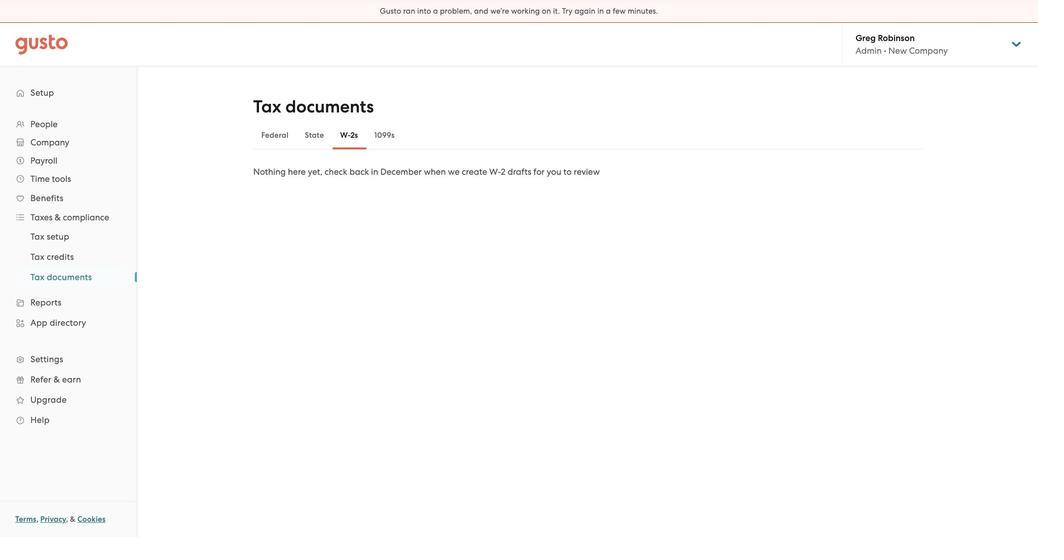 Task type: locate. For each thing, give the bounding box(es) containing it.
in right back
[[371, 167, 378, 177]]

0 horizontal spatial tax documents
[[30, 272, 92, 282]]

upgrade link
[[10, 391, 127, 409]]

list
[[0, 115, 137, 430], [0, 227, 137, 287]]

w-
[[340, 131, 351, 140], [489, 167, 501, 177]]

people
[[30, 119, 58, 129]]

1 list from the top
[[0, 115, 137, 430]]

a left few
[[606, 7, 611, 16]]

0 horizontal spatial a
[[433, 7, 438, 16]]

tax down tax credits
[[30, 272, 45, 282]]

cookies button
[[77, 514, 106, 526]]

tax for the tax setup link
[[30, 232, 45, 242]]

gusto navigation element
[[0, 66, 137, 447]]

company button
[[10, 133, 127, 152]]

1 horizontal spatial w-
[[489, 167, 501, 177]]

documents
[[285, 96, 374, 117], [47, 272, 92, 282]]

reports
[[30, 298, 62, 308]]

0 horizontal spatial company
[[30, 137, 69, 148]]

tax documents up state
[[253, 96, 374, 117]]

help link
[[10, 411, 127, 429]]

problem,
[[440, 7, 472, 16]]

directory
[[50, 318, 86, 328]]

tax left credits
[[30, 252, 45, 262]]

company down people
[[30, 137, 69, 148]]

1 vertical spatial documents
[[47, 272, 92, 282]]

0 vertical spatial company
[[909, 46, 948, 56]]

time tools
[[30, 174, 71, 184]]

and
[[474, 7, 488, 16]]

again
[[575, 7, 596, 16]]

upgrade
[[30, 395, 67, 405]]

company inside greg robinson admin • new company
[[909, 46, 948, 56]]

documents inside tax documents link
[[47, 272, 92, 282]]

app
[[30, 318, 47, 328]]

2 list from the top
[[0, 227, 137, 287]]

& left "earn"
[[54, 375, 60, 385]]

gusto
[[380, 7, 401, 16]]

1 horizontal spatial in
[[598, 7, 604, 16]]

terms , privacy , & cookies
[[15, 515, 106, 524]]

greg
[[856, 33, 876, 44]]

1 , from the left
[[36, 515, 38, 524]]

& right taxes
[[55, 212, 61, 223]]

& inside dropdown button
[[55, 212, 61, 223]]

0 horizontal spatial w-
[[340, 131, 351, 140]]

2 , from the left
[[66, 515, 68, 524]]

2 a from the left
[[606, 7, 611, 16]]

0 vertical spatial w-
[[340, 131, 351, 140]]

w- right state
[[340, 131, 351, 140]]

in right again
[[598, 7, 604, 16]]

tax documents down credits
[[30, 272, 92, 282]]

,
[[36, 515, 38, 524], [66, 515, 68, 524]]

w- right create
[[489, 167, 501, 177]]

terms
[[15, 515, 36, 524]]

& for earn
[[54, 375, 60, 385]]

try
[[562, 7, 573, 16]]

settings link
[[10, 350, 127, 369]]

0 vertical spatial in
[[598, 7, 604, 16]]

state
[[305, 131, 324, 140]]

0 horizontal spatial ,
[[36, 515, 38, 524]]

0 vertical spatial &
[[55, 212, 61, 223]]

tax for tax credits link
[[30, 252, 45, 262]]

it.
[[553, 7, 560, 16]]

tools
[[52, 174, 71, 184]]

minutes.
[[628, 7, 658, 16]]

help
[[30, 415, 50, 425]]

documents down tax credits link
[[47, 272, 92, 282]]

1 vertical spatial w-
[[489, 167, 501, 177]]

1 a from the left
[[433, 7, 438, 16]]

1 horizontal spatial company
[[909, 46, 948, 56]]

refer & earn link
[[10, 371, 127, 389]]

tax
[[253, 96, 281, 117], [30, 232, 45, 242], [30, 252, 45, 262], [30, 272, 45, 282]]

, left 'privacy' link
[[36, 515, 38, 524]]

in
[[598, 7, 604, 16], [371, 167, 378, 177]]

robinson
[[878, 33, 915, 44]]

a right into
[[433, 7, 438, 16]]

1 horizontal spatial a
[[606, 7, 611, 16]]

tax documents
[[253, 96, 374, 117], [30, 272, 92, 282]]

0 vertical spatial documents
[[285, 96, 374, 117]]

1099s button
[[366, 123, 403, 148]]

1 horizontal spatial tax documents
[[253, 96, 374, 117]]

&
[[55, 212, 61, 223], [54, 375, 60, 385], [70, 515, 76, 524]]

nothing
[[253, 167, 286, 177]]

benefits
[[30, 193, 63, 203]]

you
[[547, 167, 561, 177]]

state button
[[297, 123, 332, 148]]

earn
[[62, 375, 81, 385]]

create
[[462, 167, 487, 177]]

setup
[[30, 88, 54, 98]]

1 vertical spatial in
[[371, 167, 378, 177]]

for
[[534, 167, 545, 177]]

& left cookies
[[70, 515, 76, 524]]

gusto ran into a problem, and we're working on it. try again in a few minutes.
[[380, 7, 658, 16]]

terms link
[[15, 515, 36, 524]]

when
[[424, 167, 446, 177]]

tax setup
[[30, 232, 69, 242]]

a
[[433, 7, 438, 16], [606, 7, 611, 16]]

tax credits link
[[18, 248, 127, 266]]

1 vertical spatial company
[[30, 137, 69, 148]]

check
[[325, 167, 347, 177]]

company right new
[[909, 46, 948, 56]]

home image
[[15, 34, 68, 55]]

0 vertical spatial tax documents
[[253, 96, 374, 117]]

credits
[[47, 252, 74, 262]]

, left cookies
[[66, 515, 68, 524]]

list containing people
[[0, 115, 137, 430]]

documents up state button
[[285, 96, 374, 117]]

company
[[909, 46, 948, 56], [30, 137, 69, 148]]

tax down taxes
[[30, 232, 45, 242]]

0 horizontal spatial documents
[[47, 272, 92, 282]]

1 vertical spatial tax documents
[[30, 272, 92, 282]]

1 horizontal spatial ,
[[66, 515, 68, 524]]

setup
[[47, 232, 69, 242]]

1 vertical spatial &
[[54, 375, 60, 385]]



Task type: describe. For each thing, give the bounding box(es) containing it.
greg robinson admin • new company
[[856, 33, 948, 56]]

tax documents inside gusto navigation element
[[30, 272, 92, 282]]

refer
[[30, 375, 51, 385]]

federal button
[[253, 123, 297, 148]]

new
[[889, 46, 907, 56]]

2s
[[351, 131, 358, 140]]

payroll
[[30, 156, 57, 166]]

drafts
[[508, 167, 532, 177]]

working
[[511, 7, 540, 16]]

time
[[30, 174, 50, 184]]

settings
[[30, 354, 63, 365]]

benefits link
[[10, 189, 127, 207]]

ran
[[403, 7, 415, 16]]

on
[[542, 7, 551, 16]]

•
[[884, 46, 887, 56]]

december
[[381, 167, 422, 177]]

taxes & compliance button
[[10, 208, 127, 227]]

into
[[417, 7, 431, 16]]

we
[[448, 167, 460, 177]]

list containing tax setup
[[0, 227, 137, 287]]

back
[[350, 167, 369, 177]]

payroll button
[[10, 152, 127, 170]]

yet,
[[308, 167, 323, 177]]

company inside dropdown button
[[30, 137, 69, 148]]

here
[[288, 167, 306, 177]]

tax up federal
[[253, 96, 281, 117]]

review
[[574, 167, 600, 177]]

to
[[564, 167, 572, 177]]

& for compliance
[[55, 212, 61, 223]]

tax for tax documents link
[[30, 272, 45, 282]]

refer & earn
[[30, 375, 81, 385]]

app directory
[[30, 318, 86, 328]]

people button
[[10, 115, 127, 133]]

nothing here yet, check back in december when we create w-2 drafts for you to review
[[253, 167, 600, 177]]

privacy
[[40, 515, 66, 524]]

tax documents link
[[18, 268, 127, 286]]

w-2s button
[[332, 123, 366, 148]]

taxes
[[30, 212, 53, 223]]

1 horizontal spatial documents
[[285, 96, 374, 117]]

federal
[[261, 131, 289, 140]]

we're
[[490, 7, 509, 16]]

app directory link
[[10, 314, 127, 332]]

2
[[501, 167, 506, 177]]

privacy link
[[40, 515, 66, 524]]

w-2s
[[340, 131, 358, 140]]

tax credits
[[30, 252, 74, 262]]

few
[[613, 7, 626, 16]]

setup link
[[10, 84, 127, 102]]

admin
[[856, 46, 882, 56]]

tax setup link
[[18, 228, 127, 246]]

2 vertical spatial &
[[70, 515, 76, 524]]

time tools button
[[10, 170, 127, 188]]

tax forms tab list
[[253, 121, 922, 150]]

0 horizontal spatial in
[[371, 167, 378, 177]]

reports link
[[10, 294, 127, 312]]

compliance
[[63, 212, 109, 223]]

taxes & compliance
[[30, 212, 109, 223]]

1099s
[[374, 131, 395, 140]]

cookies
[[77, 515, 106, 524]]

w- inside button
[[340, 131, 351, 140]]



Task type: vqa. For each thing, say whether or not it's contained in the screenshot.
Enterprises
no



